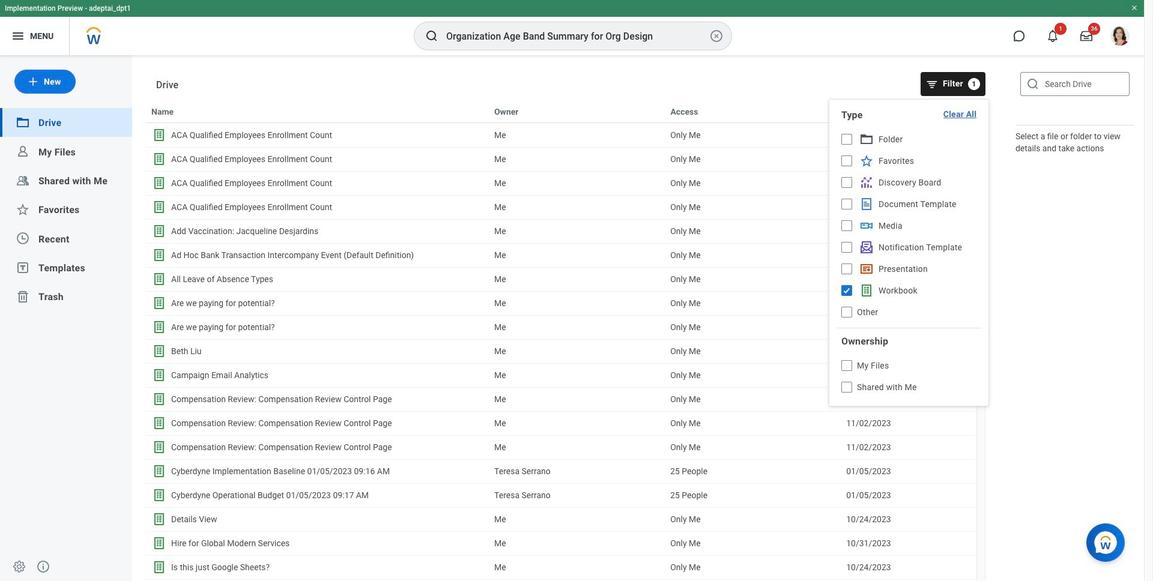 Task type: locate. For each thing, give the bounding box(es) containing it.
profile logan mcneil element
[[1104, 23, 1138, 49]]

cell for 17th row from the bottom
[[490, 172, 666, 195]]

star image
[[860, 154, 874, 168]]

search drive field
[[1021, 72, 1130, 96]]

15 row from the top
[[147, 436, 977, 460]]

workbook image
[[152, 152, 166, 166], [152, 152, 166, 166], [152, 176, 166, 191], [152, 224, 166, 239], [152, 272, 166, 287], [152, 272, 166, 287], [152, 296, 166, 311], [152, 320, 166, 335], [152, 392, 166, 407], [152, 416, 166, 431], [152, 441, 166, 455], [152, 441, 166, 455], [152, 513, 166, 527], [152, 537, 166, 551], [152, 537, 166, 551], [152, 561, 166, 575], [152, 561, 166, 575]]

cell for 17th row from the top of the the item list element
[[490, 484, 666, 507]]

folder open image up star image
[[860, 132, 874, 147]]

worksheets image
[[860, 284, 874, 298]]

banner
[[0, 0, 1145, 55]]

17 row from the top
[[147, 484, 977, 508]]

7 row from the top
[[147, 243, 977, 267]]

filters region
[[829, 99, 990, 407]]

gear image
[[12, 560, 26, 575]]

search image
[[425, 29, 439, 43]]

grid
[[147, 99, 986, 582]]

9 row from the top
[[147, 291, 977, 316]]

video image
[[860, 219, 874, 233]]

trash image
[[16, 290, 30, 304]]

document image
[[860, 197, 874, 212]]

cell for 14th row from the bottom
[[490, 244, 666, 267]]

0 horizontal spatial folder open image
[[16, 115, 30, 130]]

cell for 11th row from the bottom of the the item list element
[[490, 316, 666, 339]]

13 row from the top
[[147, 388, 977, 412]]

workbook image
[[152, 128, 166, 142], [152, 128, 166, 142], [152, 176, 166, 191], [152, 200, 166, 215], [152, 200, 166, 215], [152, 224, 166, 239], [152, 248, 166, 263], [152, 248, 166, 263], [152, 296, 166, 311], [152, 320, 166, 335], [152, 344, 166, 359], [152, 344, 166, 359], [152, 368, 166, 383], [152, 368, 166, 383], [152, 392, 166, 407], [152, 416, 166, 431], [152, 465, 166, 479], [152, 465, 166, 479], [152, 489, 166, 503], [152, 489, 166, 503], [152, 513, 166, 527]]

8 row from the top
[[147, 267, 977, 291]]

close environment banner image
[[1132, 4, 1139, 11]]

folder open image up user icon
[[16, 115, 30, 130]]

info image
[[36, 560, 50, 575]]

cell for 1st row from the bottom
[[490, 556, 666, 579]]

cell for 13th row from the top
[[490, 388, 666, 411]]

cell for 3rd row from the top
[[490, 148, 666, 171]]

cell for sixth row
[[490, 220, 666, 243]]

notifications large image
[[1047, 30, 1059, 42]]

4 row from the top
[[147, 171, 977, 195]]

x circle image
[[710, 29, 724, 43]]

1 horizontal spatial folder open image
[[860, 132, 874, 147]]

cell for fifth row
[[490, 196, 666, 219]]

1 row from the top
[[147, 99, 986, 123]]

grid inside the item list element
[[147, 99, 986, 582]]

18 row from the top
[[147, 508, 977, 532]]

0 vertical spatial folder open image
[[16, 115, 30, 130]]

search image
[[1026, 77, 1041, 91]]

12 row from the top
[[147, 364, 977, 388]]

20 row from the top
[[147, 556, 977, 580]]

cell
[[490, 124, 666, 147], [490, 148, 666, 171], [490, 172, 666, 195], [490, 196, 666, 219], [490, 220, 666, 243], [490, 244, 666, 267], [490, 268, 666, 291], [490, 292, 666, 315], [490, 316, 666, 339], [490, 340, 666, 363], [490, 364, 666, 387], [490, 388, 666, 411], [490, 412, 666, 435], [490, 436, 666, 459], [490, 460, 666, 483], [490, 484, 666, 507], [490, 508, 666, 531], [490, 532, 666, 555], [490, 556, 666, 579], [842, 581, 977, 582]]

folder open image
[[16, 115, 30, 130], [860, 132, 874, 147]]

cell for 3rd row from the bottom of the the item list element
[[490, 508, 666, 531]]

row
[[147, 99, 986, 123], [147, 123, 977, 147], [147, 147, 977, 171], [147, 171, 977, 195], [147, 195, 977, 219], [147, 219, 977, 243], [147, 243, 977, 267], [147, 267, 977, 291], [147, 291, 977, 316], [147, 316, 977, 340], [147, 340, 977, 364], [147, 364, 977, 388], [147, 388, 977, 412], [147, 412, 977, 436], [147, 436, 977, 460], [147, 460, 977, 484], [147, 484, 977, 508], [147, 508, 977, 532], [147, 532, 977, 556], [147, 556, 977, 580]]



Task type: vqa. For each thing, say whether or not it's contained in the screenshot.
Personal Summary element
no



Task type: describe. For each thing, give the bounding box(es) containing it.
5 row from the top
[[147, 195, 977, 219]]

cell for 15th row from the top of the the item list element
[[490, 436, 666, 459]]

item list element
[[132, 55, 1001, 582]]

clock image
[[16, 232, 30, 246]]

2 row from the top
[[147, 123, 977, 147]]

cell for fifth row from the bottom of the the item list element
[[490, 460, 666, 483]]

cell for 14th row from the top of the the item list element
[[490, 412, 666, 435]]

3 row from the top
[[147, 147, 977, 171]]

14 row from the top
[[147, 412, 977, 436]]

16 row from the top
[[147, 460, 977, 484]]

inbox large image
[[1081, 30, 1093, 42]]

cell for 2nd row
[[490, 124, 666, 147]]

cell for 13th row from the bottom
[[490, 268, 666, 291]]

cell for 12th row from the top of the the item list element
[[490, 364, 666, 387]]

19 row from the top
[[147, 532, 977, 556]]

cell for 9th row from the top of the the item list element
[[490, 292, 666, 315]]

shared with me image
[[16, 174, 30, 188]]

cell for 11th row from the top of the the item list element
[[490, 340, 666, 363]]

livepages image
[[860, 262, 874, 276]]

c column line image
[[860, 175, 874, 190]]

6 row from the top
[[147, 219, 977, 243]]

star image
[[16, 203, 30, 217]]

filter image
[[927, 78, 939, 90]]

mail letter image
[[860, 240, 874, 255]]

11 row from the top
[[147, 340, 977, 364]]

user image
[[16, 145, 30, 159]]

1 vertical spatial folder open image
[[860, 132, 874, 147]]

10 row from the top
[[147, 316, 977, 340]]

cell for 19th row
[[490, 532, 666, 555]]



